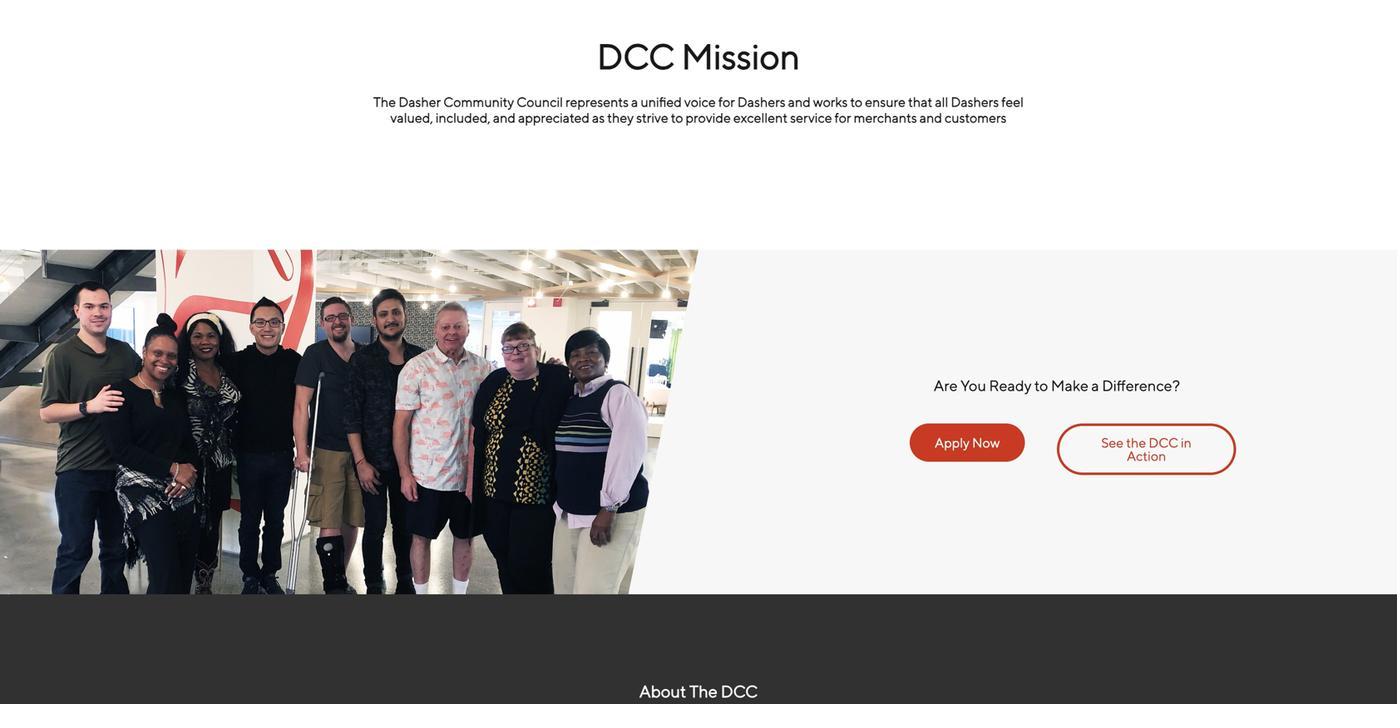 Task type: locate. For each thing, give the bounding box(es) containing it.
dcc left in
[[1149, 435, 1179, 451]]

0 horizontal spatial a
[[631, 94, 638, 110]]

the up the valued,
[[373, 94, 396, 110]]

works
[[813, 94, 848, 110]]

0 horizontal spatial to
[[671, 110, 683, 126]]

1 horizontal spatial dcc
[[721, 682, 758, 701]]

ready
[[989, 377, 1032, 395]]

the dasher community council represents a unified voice for dashers and works to ensure that all dashers feel valued, included, and appreciated as they strive to provide excellent service for merchants and customers
[[373, 94, 1024, 126]]

to left make on the right bottom of the page
[[1035, 377, 1048, 395]]

for up provide on the top of page
[[718, 94, 735, 110]]

0 vertical spatial for
[[718, 94, 735, 110]]

community
[[443, 94, 514, 110]]

0 horizontal spatial dashers
[[738, 94, 786, 110]]

and
[[788, 94, 811, 110], [493, 110, 516, 126], [920, 110, 942, 126]]

0 vertical spatial the
[[373, 94, 396, 110]]

a right make on the right bottom of the page
[[1092, 377, 1099, 395]]

to
[[850, 94, 863, 110], [671, 110, 683, 126], [1035, 377, 1048, 395]]

see the dcc in action
[[1102, 435, 1192, 464]]

1 horizontal spatial and
[[788, 94, 811, 110]]

and down that
[[920, 110, 942, 126]]

dcc right the about
[[721, 682, 758, 701]]

dashers
[[738, 94, 786, 110], [951, 94, 999, 110]]

a up they
[[631, 94, 638, 110]]

difference?
[[1102, 377, 1180, 395]]

customers
[[945, 110, 1007, 126]]

and up service
[[788, 94, 811, 110]]

2 vertical spatial to
[[1035, 377, 1048, 395]]

dcc
[[597, 35, 675, 77], [1149, 435, 1179, 451], [721, 682, 758, 701]]

dashers up excellent on the right of page
[[738, 94, 786, 110]]

1 vertical spatial dcc
[[1149, 435, 1179, 451]]

for down works
[[835, 110, 851, 126]]

now
[[972, 435, 1000, 451]]

represents
[[566, 94, 629, 110]]

0 vertical spatial to
[[850, 94, 863, 110]]

to down unified
[[671, 110, 683, 126]]

2 horizontal spatial to
[[1035, 377, 1048, 395]]

0 vertical spatial a
[[631, 94, 638, 110]]

1 vertical spatial to
[[671, 110, 683, 126]]

the
[[373, 94, 396, 110], [690, 682, 718, 701]]

appreciated
[[518, 110, 590, 126]]

1 horizontal spatial to
[[850, 94, 863, 110]]

to right works
[[850, 94, 863, 110]]

dcc inside see the dcc in action
[[1149, 435, 1179, 451]]

they
[[607, 110, 634, 126]]

merchants
[[854, 110, 917, 126]]

and down the community
[[493, 110, 516, 126]]

0 horizontal spatial and
[[493, 110, 516, 126]]

1 vertical spatial for
[[835, 110, 851, 126]]

0 horizontal spatial the
[[373, 94, 396, 110]]

see the dcc in action link
[[1057, 424, 1236, 475]]

1 horizontal spatial the
[[690, 682, 718, 701]]

1 horizontal spatial a
[[1092, 377, 1099, 395]]

that
[[908, 94, 933, 110]]

0 horizontal spatial dcc
[[597, 35, 675, 77]]

dashers up customers
[[951, 94, 999, 110]]

1 dashers from the left
[[738, 94, 786, 110]]

included,
[[436, 110, 491, 126]]

1 horizontal spatial dashers
[[951, 94, 999, 110]]

a
[[631, 94, 638, 110], [1092, 377, 1099, 395]]

a inside the dasher community council represents a unified voice for dashers and works to ensure that all dashers feel valued, included, and appreciated as they strive to provide excellent service for merchants and customers
[[631, 94, 638, 110]]

the inside the dasher community council represents a unified voice for dashers and works to ensure that all dashers feel valued, included, and appreciated as they strive to provide excellent service for merchants and customers
[[373, 94, 396, 110]]

1 vertical spatial a
[[1092, 377, 1099, 395]]

2 vertical spatial dcc
[[721, 682, 758, 701]]

2 horizontal spatial dcc
[[1149, 435, 1179, 451]]

dcc up unified
[[597, 35, 675, 77]]

service
[[790, 110, 832, 126]]

valued,
[[391, 110, 433, 126]]

1 vertical spatial the
[[690, 682, 718, 701]]

0 vertical spatial dcc
[[597, 35, 675, 77]]

the
[[1126, 435, 1146, 451]]

ensure
[[865, 94, 906, 110]]

dasher
[[399, 94, 441, 110]]

about
[[639, 682, 686, 701]]

the right the about
[[690, 682, 718, 701]]

action
[[1127, 448, 1166, 464]]

for
[[718, 94, 735, 110], [835, 110, 851, 126]]



Task type: vqa. For each thing, say whether or not it's contained in the screenshot.
all
yes



Task type: describe. For each thing, give the bounding box(es) containing it.
about the dcc
[[639, 682, 758, 701]]

1 horizontal spatial for
[[835, 110, 851, 126]]

mission
[[682, 35, 800, 77]]

dcc for see the dcc in action
[[1149, 435, 1179, 451]]

in
[[1181, 435, 1192, 451]]

see
[[1102, 435, 1124, 451]]

apply
[[935, 435, 970, 451]]

feel
[[1002, 94, 1024, 110]]

you
[[961, 377, 986, 395]]

council
[[517, 94, 563, 110]]

excellent
[[733, 110, 788, 126]]

unified
[[641, 94, 682, 110]]

apply now link
[[910, 424, 1025, 462]]

a for make
[[1092, 377, 1099, 395]]

make
[[1051, 377, 1089, 395]]

are you ready to make a difference?
[[934, 377, 1180, 395]]

a for represents
[[631, 94, 638, 110]]

all
[[935, 94, 948, 110]]

provide
[[686, 110, 731, 126]]

as
[[592, 110, 605, 126]]

are
[[934, 377, 958, 395]]

dcc mission
[[597, 35, 800, 77]]

2 horizontal spatial and
[[920, 110, 942, 126]]

0 horizontal spatial for
[[718, 94, 735, 110]]

2 dashers from the left
[[951, 94, 999, 110]]

apply now
[[935, 435, 1000, 451]]

dcc for about the dcc
[[721, 682, 758, 701]]

voice
[[684, 94, 716, 110]]

strive
[[636, 110, 668, 126]]



